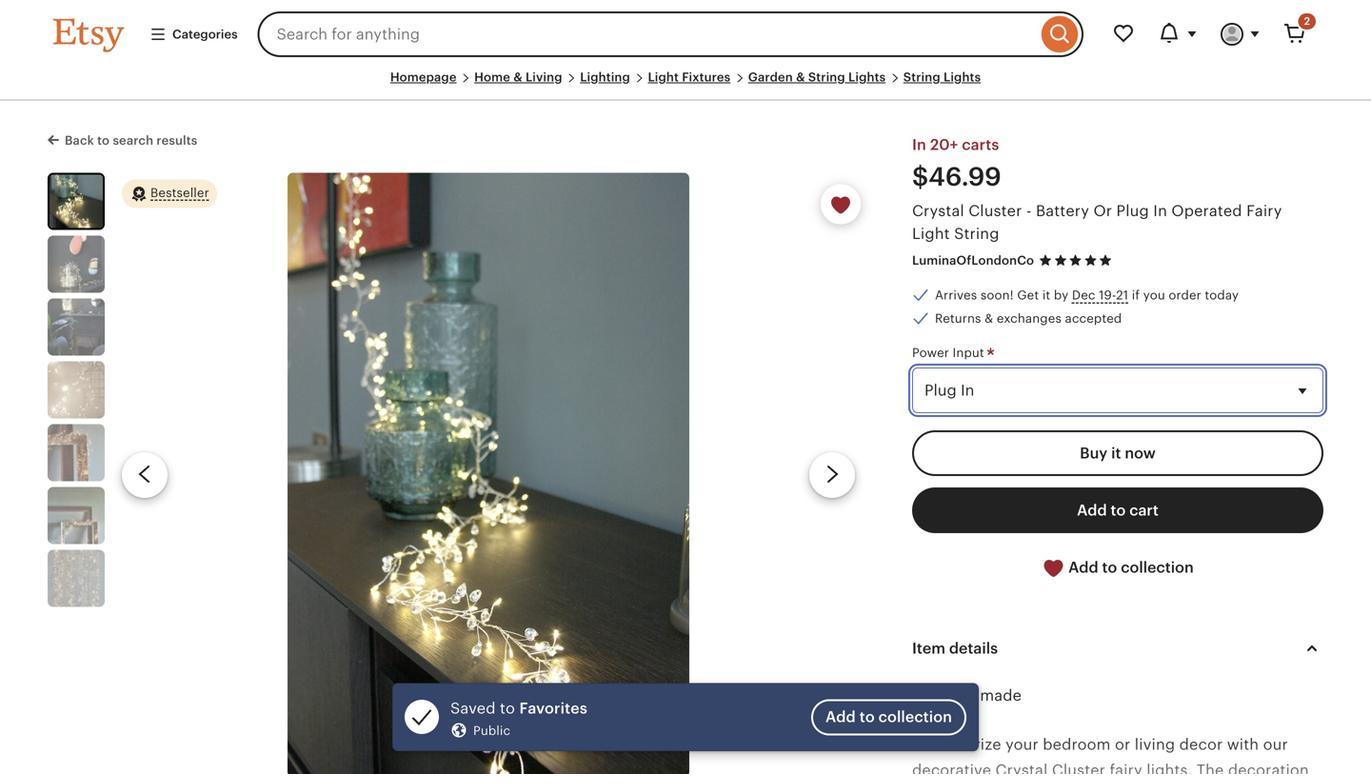 Task type: locate. For each thing, give the bounding box(es) containing it.
to inside button
[[1111, 502, 1126, 519]]

it
[[1043, 288, 1051, 303], [1111, 444, 1121, 462]]

1 horizontal spatial light
[[912, 225, 950, 242]]

0 horizontal spatial collection
[[879, 709, 952, 726]]

in
[[912, 136, 926, 153], [1153, 202, 1167, 219]]

string
[[808, 70, 845, 84], [904, 70, 941, 84], [954, 225, 999, 242]]

& right returns
[[985, 311, 994, 326]]

crystal inside the 'crystal cluster - battery or plug in operated fairy light string'
[[912, 202, 965, 219]]

0 vertical spatial cluster
[[969, 202, 1022, 219]]

0 horizontal spatial crystal
[[912, 202, 965, 219]]

0 horizontal spatial &
[[513, 70, 523, 84]]

1 vertical spatial cluster
[[1052, 762, 1106, 774]]

light left fixtures
[[648, 70, 679, 84]]

accepted
[[1065, 311, 1122, 326]]

accessorize
[[912, 736, 1001, 753]]

collection
[[1121, 559, 1194, 576], [879, 709, 952, 726]]

crystal down $46.99
[[912, 202, 965, 219]]

1 horizontal spatial in
[[1153, 202, 1167, 219]]

0 vertical spatial crystal
[[912, 202, 965, 219]]

&
[[513, 70, 523, 84], [796, 70, 805, 84], [985, 311, 994, 326]]

1 horizontal spatial lights
[[944, 70, 981, 84]]

living
[[526, 70, 562, 84]]

1 horizontal spatial it
[[1111, 444, 1121, 462]]

menu bar containing homepage
[[53, 69, 1318, 101]]

buy it now
[[1080, 444, 1156, 462]]

or
[[1115, 736, 1131, 753]]

power
[[912, 346, 949, 360]]

menu bar
[[53, 69, 1318, 101]]

plug
[[1117, 202, 1149, 219]]

1 horizontal spatial &
[[796, 70, 805, 84]]

it left by
[[1043, 288, 1051, 303]]

or
[[1094, 202, 1112, 219]]

0 vertical spatial collection
[[1121, 559, 1194, 576]]

lights up the '20+'
[[944, 70, 981, 84]]

1 vertical spatial crystal
[[996, 762, 1048, 774]]

string up luminaoflondonco link
[[954, 225, 999, 242]]

crystal inside accessorize your bedroom or living decor with our decorative crystal cluster fairy lights. the decoratio
[[996, 762, 1048, 774]]

fairy
[[1110, 762, 1143, 774]]

by
[[1054, 288, 1069, 303]]

back
[[65, 133, 94, 148]]

0 horizontal spatial light
[[648, 70, 679, 84]]

your
[[1006, 736, 1039, 753]]

add to collection button
[[912, 544, 1324, 591], [811, 699, 967, 735]]

in 20+ carts $46.99
[[912, 136, 1002, 192]]

0 vertical spatial add to collection button
[[912, 544, 1324, 591]]

1 horizontal spatial crystal
[[996, 762, 1048, 774]]

crystal cluster battery or plug in operated fairy light image 1 image
[[288, 173, 689, 774], [50, 175, 103, 228]]

homepage link
[[390, 70, 457, 84]]

cluster left -
[[969, 202, 1022, 219]]

add to collection
[[1065, 559, 1194, 576], [826, 709, 952, 726]]

you
[[1143, 288, 1165, 303]]

our
[[1263, 736, 1288, 753]]

crystal
[[912, 202, 965, 219], [996, 762, 1048, 774]]

cluster down bedroom
[[1052, 762, 1106, 774]]

light inside menu bar
[[648, 70, 679, 84]]

saved to favorites
[[450, 700, 588, 717]]

2 lights from the left
[[944, 70, 981, 84]]

home & living
[[474, 70, 562, 84]]

none search field inside categories banner
[[258, 11, 1084, 57]]

0 horizontal spatial in
[[912, 136, 926, 153]]

bestseller
[[150, 185, 209, 200]]

string inside the 'crystal cluster - battery or plug in operated fairy light string'
[[954, 225, 999, 242]]

Search for anything text field
[[258, 11, 1037, 57]]

bestseller button
[[122, 178, 217, 209]]

to
[[97, 133, 110, 148], [1111, 502, 1126, 519], [1102, 559, 1117, 576], [500, 700, 515, 717], [860, 709, 875, 726]]

1 horizontal spatial cluster
[[1052, 762, 1106, 774]]

0 vertical spatial add
[[1077, 502, 1107, 519]]

with
[[1227, 736, 1259, 753]]

lights
[[849, 70, 886, 84], [944, 70, 981, 84]]

light up luminaoflondonco link
[[912, 225, 950, 242]]

luminaoflondonco link
[[912, 253, 1034, 267]]

buy
[[1080, 444, 1108, 462]]

add to collection down add to cart
[[1065, 559, 1194, 576]]

string up the '20+'
[[904, 70, 941, 84]]

it right buy
[[1111, 444, 1121, 462]]

soon! get
[[981, 288, 1039, 303]]

None search field
[[258, 11, 1084, 57]]

string right garden
[[808, 70, 845, 84]]

buy it now button
[[912, 430, 1324, 476]]

add to collection button up "accessorize"
[[811, 699, 967, 735]]

in inside the 'crystal cluster - battery or plug in operated fairy light string'
[[1153, 202, 1167, 219]]

& for returns
[[985, 311, 994, 326]]

0 vertical spatial in
[[912, 136, 926, 153]]

cluster inside accessorize your bedroom or living decor with our decorative crystal cluster fairy lights. the decoratio
[[1052, 762, 1106, 774]]

1 horizontal spatial collection
[[1121, 559, 1194, 576]]

1 vertical spatial light
[[912, 225, 950, 242]]

1 vertical spatial collection
[[879, 709, 952, 726]]

0 vertical spatial light
[[648, 70, 679, 84]]

add to collection up "accessorize"
[[826, 709, 952, 726]]

0 horizontal spatial lights
[[849, 70, 886, 84]]

0 horizontal spatial cluster
[[969, 202, 1022, 219]]

in inside the 'in 20+ carts $46.99'
[[912, 136, 926, 153]]

in left the '20+'
[[912, 136, 926, 153]]

add to cart button
[[912, 487, 1324, 533]]

fixtures
[[682, 70, 731, 84]]

& for garden
[[796, 70, 805, 84]]

& right home
[[513, 70, 523, 84]]

2
[[1304, 15, 1310, 27]]

light
[[648, 70, 679, 84], [912, 225, 950, 242]]

homepage
[[390, 70, 457, 84]]

arrives
[[935, 288, 977, 303]]

in right plug
[[1153, 202, 1167, 219]]

collection down cart
[[1121, 559, 1194, 576]]

& right garden
[[796, 70, 805, 84]]

lights left string lights on the right of the page
[[849, 70, 886, 84]]

light fixtures link
[[648, 70, 731, 84]]

1 vertical spatial it
[[1111, 444, 1121, 462]]

0 horizontal spatial it
[[1043, 288, 1051, 303]]

crystal down your
[[996, 762, 1048, 774]]

arrives soon! get it by dec 19-21 if you order today
[[935, 288, 1239, 303]]

fairy
[[1247, 202, 1282, 219]]

2 horizontal spatial &
[[985, 311, 994, 326]]

19-
[[1099, 288, 1116, 303]]

0 vertical spatial add to collection
[[1065, 559, 1194, 576]]

add to collection button down add to cart
[[912, 544, 1324, 591]]

living
[[1135, 736, 1175, 753]]

categories banner
[[19, 0, 1352, 69]]

2 horizontal spatial string
[[954, 225, 999, 242]]

cluster
[[969, 202, 1022, 219], [1052, 762, 1106, 774]]

-
[[1026, 202, 1032, 219]]

collection up "accessorize"
[[879, 709, 952, 726]]

1 vertical spatial in
[[1153, 202, 1167, 219]]

input
[[953, 346, 984, 360]]

decorative
[[912, 762, 991, 774]]

1 vertical spatial add to collection button
[[811, 699, 967, 735]]

add
[[1077, 502, 1107, 519], [1069, 559, 1099, 576], [826, 709, 856, 726]]

lights.
[[1147, 762, 1193, 774]]

crystal cluster - battery or plug in operated fairy light string
[[912, 202, 1282, 242]]

1 vertical spatial add to collection
[[826, 709, 952, 726]]



Task type: describe. For each thing, give the bounding box(es) containing it.
0 horizontal spatial crystal cluster battery or plug in operated fairy light image 1 image
[[50, 175, 103, 228]]

back to search results link
[[48, 130, 197, 149]]

home
[[474, 70, 510, 84]]

garden & string lights link
[[748, 70, 886, 84]]

it inside button
[[1111, 444, 1121, 462]]

item details
[[912, 640, 998, 657]]

categories button
[[135, 17, 252, 52]]

$46.99
[[912, 162, 1002, 192]]

bedroom
[[1043, 736, 1111, 753]]

back to search results
[[65, 133, 197, 148]]

battery
[[1036, 202, 1089, 219]]

item details button
[[895, 626, 1341, 671]]

exchanges
[[997, 311, 1062, 326]]

operated
[[1172, 202, 1242, 219]]

accessorize your bedroom or living decor with our decorative crystal cluster fairy lights. the decoratio
[[912, 736, 1313, 774]]

cluster inside the 'crystal cluster - battery or plug in operated fairy light string'
[[969, 202, 1022, 219]]

0 horizontal spatial string
[[808, 70, 845, 84]]

light inside the 'crystal cluster - battery or plug in operated fairy light string'
[[912, 225, 950, 242]]

add to cart
[[1077, 502, 1159, 519]]

1 horizontal spatial crystal cluster battery or plug in operated fairy light image 1 image
[[288, 173, 689, 774]]

2 vertical spatial add
[[826, 709, 856, 726]]

categories
[[172, 27, 238, 41]]

saved
[[450, 700, 496, 717]]

luminaoflondonco
[[912, 253, 1034, 267]]

carts
[[962, 136, 999, 153]]

garden
[[748, 70, 793, 84]]

string lights
[[904, 70, 981, 84]]

add inside add to cart button
[[1077, 502, 1107, 519]]

item
[[912, 640, 946, 657]]

cart
[[1130, 502, 1159, 519]]

1 horizontal spatial add to collection
[[1065, 559, 1194, 576]]

public
[[473, 724, 511, 738]]

returns & exchanges accepted
[[935, 311, 1122, 326]]

2 link
[[1272, 11, 1318, 57]]

search
[[113, 133, 153, 148]]

string lights link
[[904, 70, 981, 84]]

crystal cluster battery or plug in operated fairy light image 3 image
[[48, 298, 105, 355]]

the
[[1197, 762, 1224, 774]]

home & living link
[[474, 70, 562, 84]]

20+
[[930, 136, 958, 153]]

decor
[[1180, 736, 1223, 753]]

1 lights from the left
[[849, 70, 886, 84]]

crystal cluster battery or plug in operated fairy light image 2 image
[[48, 235, 105, 293]]

details
[[949, 640, 998, 657]]

now
[[1125, 444, 1156, 462]]

crystal cluster battery or plug in operated fairy light image 6 image
[[48, 487, 105, 544]]

& for home
[[513, 70, 523, 84]]

favorites
[[519, 700, 588, 717]]

1 vertical spatial add
[[1069, 559, 1099, 576]]

returns
[[935, 311, 981, 326]]

lighting link
[[580, 70, 630, 84]]

21
[[1116, 288, 1129, 303]]

order
[[1169, 288, 1202, 303]]

crystal cluster battery or plug in operated fairy light image 5 image
[[48, 424, 105, 481]]

light fixtures
[[648, 70, 731, 84]]

if
[[1132, 288, 1140, 303]]

results
[[157, 133, 197, 148]]

1 horizontal spatial string
[[904, 70, 941, 84]]

garden & string lights
[[748, 70, 886, 84]]

power input
[[912, 346, 988, 360]]

0 vertical spatial it
[[1043, 288, 1051, 303]]

crystal cluster battery or plug in operated fairy light image 7 image
[[48, 550, 105, 607]]

lighting
[[580, 70, 630, 84]]

dec
[[1072, 288, 1096, 303]]

today
[[1205, 288, 1239, 303]]

crystal cluster battery or plug in operated fairy light image 4 image
[[48, 361, 105, 418]]

handmade
[[941, 687, 1022, 704]]

0 horizontal spatial add to collection
[[826, 709, 952, 726]]



Task type: vqa. For each thing, say whether or not it's contained in the screenshot.
bottommost Add
yes



